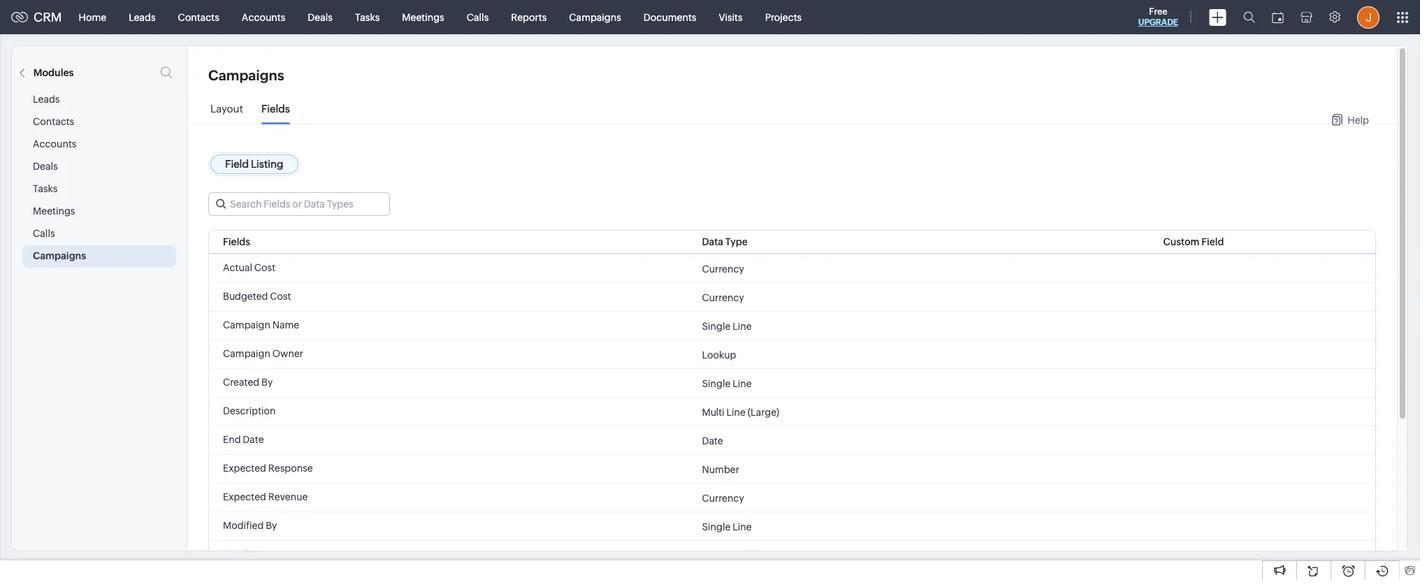 Task type: locate. For each thing, give the bounding box(es) containing it.
data type
[[702, 236, 748, 247]]

0 horizontal spatial leads
[[33, 94, 60, 105]]

2 vertical spatial single line
[[702, 521, 752, 532]]

2 horizontal spatial campaigns
[[569, 12, 621, 23]]

1 vertical spatial deals
[[33, 161, 58, 172]]

0 horizontal spatial fields
[[223, 236, 250, 247]]

campaign owner
[[223, 348, 303, 359]]

0 horizontal spatial campaigns
[[33, 250, 86, 261]]

1 vertical spatial currency
[[702, 292, 744, 303]]

2 vertical spatial single
[[702, 521, 731, 532]]

meetings link
[[391, 0, 456, 34]]

cost right the actual
[[254, 262, 275, 273]]

1 horizontal spatial leads
[[129, 12, 156, 23]]

campaigns inside "link"
[[569, 12, 621, 23]]

reports
[[511, 12, 547, 23]]

search image
[[1243, 11, 1255, 23]]

free
[[1149, 6, 1168, 17]]

data
[[702, 236, 723, 247]]

0 vertical spatial currency
[[702, 263, 744, 274]]

description
[[223, 405, 276, 417]]

0 horizontal spatial tasks
[[33, 183, 58, 194]]

1 vertical spatial number
[[702, 550, 739, 561]]

home link
[[68, 0, 118, 34]]

1 vertical spatial accounts
[[33, 138, 77, 150]]

1 horizontal spatial meetings
[[402, 12, 444, 23]]

custom
[[1163, 236, 1200, 247]]

0 vertical spatial contacts
[[178, 12, 219, 23]]

0 vertical spatial meetings
[[402, 12, 444, 23]]

1 single from the top
[[702, 320, 731, 332]]

2 single from the top
[[702, 378, 731, 389]]

1 vertical spatial by
[[266, 520, 277, 531]]

2 vertical spatial currency
[[702, 492, 744, 504]]

single line for created by
[[702, 378, 752, 389]]

campaign for campaign name
[[223, 319, 270, 331]]

line for created
[[733, 378, 752, 389]]

layout link
[[210, 103, 243, 125]]

end
[[223, 434, 241, 445]]

0 vertical spatial by
[[261, 377, 273, 388]]

2 campaign from the top
[[223, 348, 270, 359]]

1 vertical spatial contacts
[[33, 116, 74, 127]]

line
[[733, 320, 752, 332], [733, 378, 752, 389], [727, 406, 746, 418], [733, 521, 752, 532]]

0 vertical spatial deals
[[308, 12, 333, 23]]

create menu element
[[1201, 0, 1235, 34]]

date
[[243, 434, 264, 445], [702, 435, 723, 446]]

actual
[[223, 262, 252, 273]]

type
[[725, 236, 748, 247]]

created by
[[223, 377, 273, 388]]

2 number from the top
[[702, 550, 739, 561]]

expected down end date
[[223, 463, 266, 474]]

lookup
[[702, 349, 736, 360]]

leads down modules
[[33, 94, 60, 105]]

0 vertical spatial cost
[[254, 262, 275, 273]]

expected
[[223, 463, 266, 474], [223, 491, 266, 503]]

1 horizontal spatial calls
[[467, 12, 489, 23]]

custom field
[[1163, 236, 1224, 247]]

by right modified
[[266, 520, 277, 531]]

0 horizontal spatial meetings
[[33, 205, 75, 217]]

1 campaign from the top
[[223, 319, 270, 331]]

1 vertical spatial single
[[702, 378, 731, 389]]

by right created
[[261, 377, 273, 388]]

accounts link
[[231, 0, 297, 34]]

expected for expected response
[[223, 463, 266, 474]]

3 single line from the top
[[702, 521, 752, 532]]

single line
[[702, 320, 752, 332], [702, 378, 752, 389], [702, 521, 752, 532]]

fields
[[261, 103, 290, 115], [223, 236, 250, 247]]

documents link
[[632, 0, 708, 34]]

1 horizontal spatial date
[[702, 435, 723, 446]]

expected up modified
[[223, 491, 266, 503]]

fields link
[[261, 103, 290, 125]]

cost
[[254, 262, 275, 273], [270, 291, 291, 302]]

1 horizontal spatial contacts
[[178, 12, 219, 23]]

single for campaign name
[[702, 320, 731, 332]]

projects
[[765, 12, 802, 23]]

single for created by
[[702, 378, 731, 389]]

accounts
[[242, 12, 285, 23], [33, 138, 77, 150]]

home
[[79, 12, 106, 23]]

cost for budgeted cost
[[270, 291, 291, 302]]

1 number from the top
[[702, 464, 739, 475]]

help
[[1348, 114, 1369, 125]]

end date
[[223, 434, 264, 445]]

tasks
[[355, 12, 380, 23], [33, 183, 58, 194]]

deals link
[[297, 0, 344, 34]]

2 expected from the top
[[223, 491, 266, 503]]

0 horizontal spatial deals
[[33, 161, 58, 172]]

0 vertical spatial number
[[702, 464, 739, 475]]

campaigns link
[[558, 0, 632, 34]]

campaign for campaign owner
[[223, 348, 270, 359]]

campaign
[[223, 319, 270, 331], [223, 348, 270, 359]]

1 horizontal spatial fields
[[261, 103, 290, 115]]

0 vertical spatial campaigns
[[569, 12, 621, 23]]

3 currency from the top
[[702, 492, 744, 504]]

1 vertical spatial campaign
[[223, 348, 270, 359]]

1 single line from the top
[[702, 320, 752, 332]]

2 single line from the top
[[702, 378, 752, 389]]

0 vertical spatial single
[[702, 320, 731, 332]]

(large)
[[748, 406, 779, 418]]

crm
[[34, 10, 62, 24]]

expected for expected revenue
[[223, 491, 266, 503]]

0 vertical spatial expected
[[223, 463, 266, 474]]

cost for actual cost
[[254, 262, 275, 273]]

upgrade
[[1138, 17, 1178, 27]]

contacts inside contacts link
[[178, 12, 219, 23]]

1 horizontal spatial deals
[[308, 12, 333, 23]]

single line for modified by
[[702, 521, 752, 532]]

currency
[[702, 263, 744, 274], [702, 292, 744, 303], [702, 492, 744, 504]]

1 vertical spatial fields
[[223, 236, 250, 247]]

calls
[[467, 12, 489, 23], [33, 228, 55, 239]]

1 horizontal spatial campaigns
[[208, 67, 284, 83]]

single for modified by
[[702, 521, 731, 532]]

currency for expected revenue
[[702, 492, 744, 504]]

0 vertical spatial campaign
[[223, 319, 270, 331]]

multi line (large)
[[702, 406, 779, 418]]

3 single from the top
[[702, 521, 731, 532]]

cost up name
[[270, 291, 291, 302]]

number
[[702, 464, 739, 475], [702, 550, 739, 561]]

campaign up created by
[[223, 348, 270, 359]]

1 horizontal spatial accounts
[[242, 12, 285, 23]]

single
[[702, 320, 731, 332], [702, 378, 731, 389], [702, 521, 731, 532]]

date down multi in the bottom of the page
[[702, 435, 723, 446]]

meetings inside meetings link
[[402, 12, 444, 23]]

1 vertical spatial expected
[[223, 491, 266, 503]]

contacts
[[178, 12, 219, 23], [33, 116, 74, 127]]

numbers
[[223, 549, 265, 560]]

by
[[261, 377, 273, 388], [266, 520, 277, 531]]

0 horizontal spatial calls
[[33, 228, 55, 239]]

leads
[[129, 12, 156, 23], [33, 94, 60, 105]]

profile element
[[1349, 0, 1388, 34]]

0 vertical spatial tasks
[[355, 12, 380, 23]]

fields right layout
[[261, 103, 290, 115]]

modified by
[[223, 520, 277, 531]]

contacts down modules
[[33, 116, 74, 127]]

expected response
[[223, 463, 313, 474]]

campaigns
[[569, 12, 621, 23], [208, 67, 284, 83], [33, 250, 86, 261]]

profile image
[[1357, 6, 1380, 28]]

fields up the actual
[[223, 236, 250, 247]]

0 vertical spatial accounts
[[242, 12, 285, 23]]

1 currency from the top
[[702, 263, 744, 274]]

0 horizontal spatial contacts
[[33, 116, 74, 127]]

date right end
[[243, 434, 264, 445]]

deals
[[308, 12, 333, 23], [33, 161, 58, 172]]

meetings
[[402, 12, 444, 23], [33, 205, 75, 217]]

reports link
[[500, 0, 558, 34]]

0 vertical spatial fields
[[261, 103, 290, 115]]

1 vertical spatial calls
[[33, 228, 55, 239]]

2 vertical spatial campaigns
[[33, 250, 86, 261]]

line for modified
[[733, 521, 752, 532]]

leads right home link
[[129, 12, 156, 23]]

1 vertical spatial cost
[[270, 291, 291, 302]]

0 vertical spatial single line
[[702, 320, 752, 332]]

0 horizontal spatial accounts
[[33, 138, 77, 150]]

campaign down budgeted
[[223, 319, 270, 331]]

1 vertical spatial single line
[[702, 378, 752, 389]]

1 expected from the top
[[223, 463, 266, 474]]

2 currency from the top
[[702, 292, 744, 303]]

contacts right leads link
[[178, 12, 219, 23]]

multi
[[702, 406, 725, 418]]



Task type: vqa. For each thing, say whether or not it's contained in the screenshot.


Task type: describe. For each thing, give the bounding box(es) containing it.
budgeted
[[223, 291, 268, 302]]

by for modified by
[[266, 520, 277, 531]]

modified
[[223, 520, 264, 531]]

1 vertical spatial leads
[[33, 94, 60, 105]]

number for numbers sent
[[702, 550, 739, 561]]

search element
[[1235, 0, 1264, 34]]

create menu image
[[1209, 9, 1227, 26]]

0 vertical spatial calls
[[467, 12, 489, 23]]

field
[[1202, 236, 1224, 247]]

calendar image
[[1272, 12, 1284, 23]]

layout
[[210, 103, 243, 115]]

free upgrade
[[1138, 6, 1178, 27]]

by for created by
[[261, 377, 273, 388]]

1 vertical spatial meetings
[[33, 205, 75, 217]]

revenue
[[268, 491, 308, 503]]

0 horizontal spatial date
[[243, 434, 264, 445]]

visits link
[[708, 0, 754, 34]]

currency for actual cost
[[702, 263, 744, 274]]

sent
[[267, 549, 286, 560]]

currency for budgeted cost
[[702, 292, 744, 303]]

tasks link
[[344, 0, 391, 34]]

number for expected response
[[702, 464, 739, 475]]

single line for campaign name
[[702, 320, 752, 332]]

Search Fields or Data Types text field
[[209, 193, 389, 215]]

calls link
[[456, 0, 500, 34]]

name
[[272, 319, 299, 331]]

owner
[[272, 348, 303, 359]]

line for campaign
[[733, 320, 752, 332]]

visits
[[719, 12, 743, 23]]

1 horizontal spatial tasks
[[355, 12, 380, 23]]

campaign name
[[223, 319, 299, 331]]

crm link
[[11, 10, 62, 24]]

contacts link
[[167, 0, 231, 34]]

1 vertical spatial campaigns
[[208, 67, 284, 83]]

leads link
[[118, 0, 167, 34]]

budgeted cost
[[223, 291, 291, 302]]

projects link
[[754, 0, 813, 34]]

response
[[268, 463, 313, 474]]

expected revenue
[[223, 491, 308, 503]]

created
[[223, 377, 259, 388]]

documents
[[644, 12, 696, 23]]

modules
[[33, 67, 74, 78]]

1 vertical spatial tasks
[[33, 183, 58, 194]]

0 vertical spatial leads
[[129, 12, 156, 23]]

actual cost
[[223, 262, 275, 273]]

numbers sent
[[223, 549, 286, 560]]



